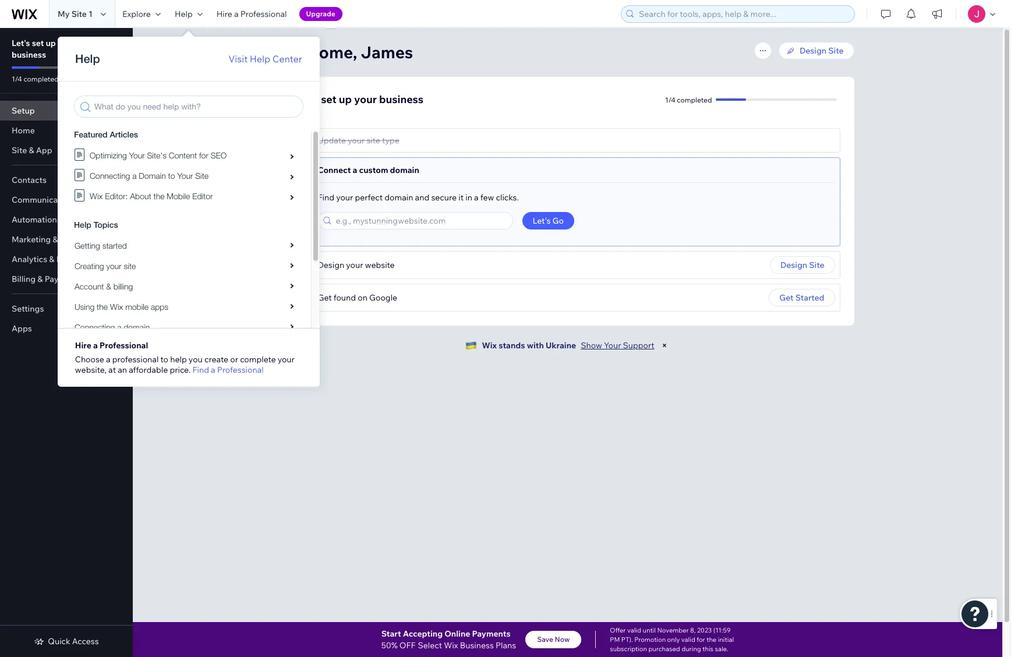 Task type: locate. For each thing, give the bounding box(es) containing it.
professional
[[112, 354, 159, 365]]

& right billing
[[37, 274, 43, 284]]

1 horizontal spatial wix
[[482, 340, 497, 351]]

0 vertical spatial domain
[[390, 165, 420, 175]]

subscription
[[611, 645, 648, 653]]

find for find your perfect domain and secure it in a few clicks.
[[318, 192, 335, 203]]

hire right help 'button'
[[217, 9, 232, 19]]

1 vertical spatial professional
[[100, 340, 148, 351]]

0 horizontal spatial 1/4
[[12, 75, 22, 83]]

marketing & seo button
[[0, 230, 133, 249]]

get left 'found'
[[318, 293, 332, 303]]

0 vertical spatial hire a professional
[[217, 9, 287, 19]]

domain for custom
[[390, 165, 420, 175]]

marketing & seo
[[12, 234, 77, 245]]

save now button
[[526, 631, 582, 649]]

automations
[[12, 215, 61, 225]]

payments inside start accepting online payments 50% off select wix business plans
[[473, 629, 511, 639]]

welcome, james
[[281, 42, 413, 62]]

clicks.
[[496, 192, 519, 203]]

contacts button
[[0, 170, 133, 190]]

0 horizontal spatial 1/4 completed
[[12, 75, 59, 83]]

only
[[668, 636, 681, 644]]

james
[[361, 42, 413, 62]]

a left the an
[[106, 354, 111, 365]]

0 horizontal spatial let's
[[12, 38, 30, 48]]

google
[[370, 293, 398, 303]]

settings
[[12, 304, 44, 314]]

1/4
[[12, 75, 22, 83], [666, 95, 676, 104]]

hire
[[217, 9, 232, 19], [75, 340, 91, 351]]

site inside popup button
[[12, 145, 27, 156]]

1 horizontal spatial valid
[[682, 636, 696, 644]]

business up setup
[[12, 50, 46, 60]]

valid up pt).
[[628, 627, 642, 635]]

1 horizontal spatial find
[[318, 192, 335, 203]]

0 vertical spatial 1/4
[[12, 75, 22, 83]]

wix inside start accepting online payments 50% off select wix business plans
[[444, 641, 459, 651]]

your down my
[[58, 38, 75, 48]]

let's set up your business up update your site type
[[295, 93, 424, 106]]

1 horizontal spatial 1/4 completed
[[666, 95, 713, 104]]

1 horizontal spatial hire a professional
[[217, 9, 287, 19]]

analytics
[[12, 254, 47, 265]]

1 horizontal spatial payments
[[473, 629, 511, 639]]

0 vertical spatial professional
[[241, 9, 287, 19]]

a right in
[[475, 192, 479, 203]]

explore
[[122, 9, 151, 19]]

payments up business
[[473, 629, 511, 639]]

0 horizontal spatial valid
[[628, 627, 642, 635]]

help right visit in the left top of the page
[[250, 53, 271, 65]]

get inside 'button'
[[780, 293, 794, 303]]

0 horizontal spatial payments
[[45, 274, 83, 284]]

1 horizontal spatial let's set up your business
[[295, 93, 424, 106]]

promotion
[[635, 636, 666, 644]]

2 horizontal spatial let's
[[533, 216, 551, 226]]

home link
[[0, 121, 133, 140]]

Search for tools, apps, help & more... field
[[636, 6, 852, 22]]

complete
[[240, 354, 276, 365]]

design inside button
[[781, 260, 808, 270]]

professional for find a professional link
[[217, 365, 264, 375]]

upgrade button
[[299, 7, 343, 21]]

hire a professional
[[217, 9, 287, 19], [75, 340, 148, 351]]

professional
[[241, 9, 287, 19], [100, 340, 148, 351], [217, 365, 264, 375]]

the
[[707, 636, 717, 644]]

let's set up your business
[[12, 38, 75, 60], [295, 93, 424, 106]]

2 vertical spatial let's
[[533, 216, 551, 226]]

valid up during
[[682, 636, 696, 644]]

started
[[796, 293, 825, 303]]

0 horizontal spatial find
[[193, 365, 209, 375]]

find right price.
[[193, 365, 209, 375]]

on
[[358, 293, 368, 303]]

let's inside let's set up your business
[[12, 38, 30, 48]]

0 horizontal spatial business
[[12, 50, 46, 60]]

business inside let's set up your business
[[12, 50, 46, 60]]

site & app
[[12, 145, 52, 156]]

1 vertical spatial completed
[[678, 95, 713, 104]]

1 horizontal spatial help
[[250, 53, 271, 65]]

1 vertical spatial 1/4
[[666, 95, 676, 104]]

1 horizontal spatial business
[[380, 93, 424, 106]]

1 horizontal spatial get
[[780, 293, 794, 303]]

2 vertical spatial professional
[[217, 365, 264, 375]]

hire up choose
[[75, 340, 91, 351]]

& inside dropdown button
[[37, 274, 43, 284]]

0 vertical spatial completed
[[24, 75, 59, 83]]

valid
[[628, 627, 642, 635], [682, 636, 696, 644]]

2 get from the left
[[780, 293, 794, 303]]

up inside let's set up your business
[[46, 38, 56, 48]]

1 horizontal spatial set
[[321, 93, 337, 106]]

1/4 completed
[[12, 75, 59, 83], [666, 95, 713, 104]]

hire a professional up at
[[75, 340, 148, 351]]

hire a professional up visit help center
[[217, 9, 287, 19]]

1 vertical spatial up
[[339, 93, 352, 106]]

0 vertical spatial design site
[[800, 45, 844, 56]]

initial
[[719, 636, 735, 644]]

0 vertical spatial find
[[318, 192, 335, 203]]

1 vertical spatial find
[[193, 365, 209, 375]]

1 vertical spatial help
[[250, 53, 271, 65]]

domain left and
[[385, 192, 414, 203]]

go
[[553, 216, 564, 226]]

0 vertical spatial up
[[46, 38, 56, 48]]

0 vertical spatial hire
[[217, 9, 232, 19]]

your inside choose a professional to help you create or complete your website, at an affordable price.
[[278, 354, 295, 365]]

1 vertical spatial let's
[[295, 93, 319, 106]]

0 vertical spatial help
[[175, 9, 193, 19]]

a up choose
[[93, 340, 98, 351]]

0 vertical spatial valid
[[628, 627, 642, 635]]

set
[[32, 38, 44, 48], [321, 93, 337, 106]]

quick
[[48, 637, 70, 647]]

get left started
[[780, 293, 794, 303]]

& left reports
[[49, 254, 55, 265]]

set inside let's set up your business
[[32, 38, 44, 48]]

1 horizontal spatial completed
[[678, 95, 713, 104]]

0 vertical spatial set
[[32, 38, 44, 48]]

select
[[418, 641, 443, 651]]

1 vertical spatial set
[[321, 93, 337, 106]]

1 vertical spatial payments
[[473, 629, 511, 639]]

find down connect
[[318, 192, 335, 203]]

choose
[[75, 354, 104, 365]]

1 vertical spatial business
[[380, 93, 424, 106]]

your left perfect
[[336, 192, 353, 203]]

find
[[318, 192, 335, 203], [193, 365, 209, 375]]

let's
[[12, 38, 30, 48], [295, 93, 319, 106], [533, 216, 551, 226]]

1 vertical spatial wix
[[444, 641, 459, 651]]

find for find a professional
[[193, 365, 209, 375]]

domain up the find your perfect domain and secure it in a few clicks.
[[390, 165, 420, 175]]

setup link
[[0, 101, 133, 121]]

0 vertical spatial business
[[12, 50, 46, 60]]

0 horizontal spatial hire a professional
[[75, 340, 148, 351]]

stands
[[499, 340, 526, 351]]

0 vertical spatial 1/4 completed
[[12, 75, 59, 83]]

let's inside 'button'
[[533, 216, 551, 226]]

design site button
[[771, 256, 836, 274]]

& for marketing
[[53, 234, 58, 245]]

home
[[12, 125, 35, 136]]

0 vertical spatial let's
[[12, 38, 30, 48]]

& left seo
[[53, 234, 58, 245]]

& left the app
[[29, 145, 34, 156]]

help
[[175, 9, 193, 19], [250, 53, 271, 65]]

upgrade
[[306, 9, 336, 18]]

to
[[161, 354, 168, 365]]

help right explore
[[175, 9, 193, 19]]

1 vertical spatial hire
[[75, 340, 91, 351]]

get
[[318, 293, 332, 303], [780, 293, 794, 303]]

sale.
[[716, 645, 729, 653]]

0 horizontal spatial let's set up your business
[[12, 38, 75, 60]]

your
[[605, 340, 622, 351]]

0 vertical spatial payments
[[45, 274, 83, 284]]

domain
[[390, 165, 420, 175], [385, 192, 414, 203]]

0 horizontal spatial wix
[[444, 641, 459, 651]]

save
[[538, 635, 554, 644]]

1
[[89, 9, 93, 19]]

billing & payments button
[[0, 269, 133, 289]]

0 vertical spatial let's set up your business
[[12, 38, 75, 60]]

let's set up your business down my
[[12, 38, 75, 60]]

connect a custom domain
[[318, 165, 420, 175]]

0 horizontal spatial set
[[32, 38, 44, 48]]

1 vertical spatial design site
[[781, 260, 825, 270]]

or
[[230, 354, 238, 365]]

with
[[527, 340, 544, 351]]

wix left stands
[[482, 340, 497, 351]]

1/4 inside sidebar element
[[12, 75, 22, 83]]

1 vertical spatial domain
[[385, 192, 414, 203]]

few
[[481, 192, 494, 203]]

accepting
[[403, 629, 443, 639]]

your right complete
[[278, 354, 295, 365]]

up
[[46, 38, 56, 48], [339, 93, 352, 106]]

1 get from the left
[[318, 293, 332, 303]]

0 horizontal spatial up
[[46, 38, 56, 48]]

wix stands with ukraine show your support
[[482, 340, 655, 351]]

quick access
[[48, 637, 99, 647]]

0 horizontal spatial get
[[318, 293, 332, 303]]

design site
[[800, 45, 844, 56], [781, 260, 825, 270]]

payments down analytics & reports dropdown button
[[45, 274, 83, 284]]

business up type
[[380, 93, 424, 106]]

welcome,
[[281, 42, 358, 62]]

& inside dropdown button
[[49, 254, 55, 265]]

your
[[58, 38, 75, 48], [354, 93, 377, 106], [348, 135, 365, 146], [336, 192, 353, 203], [346, 260, 363, 270], [278, 354, 295, 365]]

your up update your site type
[[354, 93, 377, 106]]

design site inside design site link
[[800, 45, 844, 56]]

wix
[[482, 340, 497, 351], [444, 641, 459, 651]]

wix down online
[[444, 641, 459, 651]]

design
[[800, 45, 827, 56], [318, 260, 345, 270], [781, 260, 808, 270]]

0 horizontal spatial help
[[175, 9, 193, 19]]

site
[[71, 9, 87, 19], [829, 45, 844, 56], [12, 145, 27, 156], [810, 260, 825, 270]]

0 horizontal spatial completed
[[24, 75, 59, 83]]



Task type: vqa. For each thing, say whether or not it's contained in the screenshot.
COMPLETED
yes



Task type: describe. For each thing, give the bounding box(es) containing it.
start
[[382, 629, 401, 639]]

site & app button
[[0, 140, 133, 160]]

this
[[703, 645, 714, 653]]

1 horizontal spatial let's
[[295, 93, 319, 106]]

8,
[[691, 627, 696, 635]]

found
[[334, 293, 356, 303]]

2023
[[698, 627, 713, 635]]

for
[[697, 636, 706, 644]]

site inside button
[[810, 260, 825, 270]]

1 vertical spatial hire a professional
[[75, 340, 148, 351]]

a left custom
[[353, 165, 358, 175]]

a right "you"
[[211, 365, 216, 375]]

help button
[[168, 0, 210, 28]]

help inside 'button'
[[175, 9, 193, 19]]

choose a professional to help you create or complete your website, at an affordable price.
[[75, 354, 295, 375]]

e.g., mystunningwebsite.com field
[[333, 213, 509, 229]]

0 horizontal spatial hire
[[75, 340, 91, 351]]

my
[[58, 9, 70, 19]]

your left site
[[348, 135, 365, 146]]

until
[[643, 627, 656, 635]]

now
[[555, 635, 570, 644]]

sidebar element
[[0, 28, 133, 658]]

apps button
[[0, 319, 133, 339]]

business
[[460, 641, 494, 651]]

pt).
[[622, 636, 634, 644]]

analytics & reports
[[12, 254, 87, 265]]

type
[[382, 135, 400, 146]]

app
[[36, 145, 52, 156]]

access
[[72, 637, 99, 647]]

find your perfect domain and secure it in a few clicks.
[[318, 192, 519, 203]]

1 vertical spatial valid
[[682, 636, 696, 644]]

let's go button
[[523, 212, 575, 230]]

you
[[189, 354, 203, 365]]

1 horizontal spatial up
[[339, 93, 352, 106]]

offer
[[611, 627, 626, 635]]

a up visit in the left top of the page
[[234, 9, 239, 19]]

center
[[273, 53, 302, 65]]

settings link
[[0, 299, 133, 319]]

start accepting online payments 50% off select wix business plans
[[382, 629, 517, 651]]

let's set up your business inside sidebar element
[[12, 38, 75, 60]]

update
[[318, 135, 346, 146]]

automations link
[[0, 210, 133, 230]]

get for get found on google
[[318, 293, 332, 303]]

ukraine
[[546, 340, 577, 351]]

get for get started
[[780, 293, 794, 303]]

quick access button
[[34, 637, 99, 647]]

website,
[[75, 365, 107, 375]]

online
[[445, 629, 471, 639]]

payments inside dropdown button
[[45, 274, 83, 284]]

find a professional link
[[193, 365, 264, 375]]

professional for hire a professional link
[[241, 9, 287, 19]]

setup
[[12, 106, 35, 116]]

offer valid until november 8, 2023 (11:59 pm pt). promotion only valid for the initial subscription purchased during this sale.
[[611, 627, 735, 653]]

in
[[466, 192, 473, 203]]

visit help center link
[[229, 52, 302, 66]]

show your support button
[[581, 340, 655, 351]]

your inside let's set up your business
[[58, 38, 75, 48]]

contacts
[[12, 175, 47, 185]]

communications button
[[0, 190, 133, 210]]

50%
[[382, 641, 398, 651]]

website
[[365, 260, 395, 270]]

(11:59
[[714, 627, 731, 635]]

& for analytics
[[49, 254, 55, 265]]

completed inside sidebar element
[[24, 75, 59, 83]]

& for site
[[29, 145, 34, 156]]

1 vertical spatial 1/4 completed
[[666, 95, 713, 104]]

pm
[[611, 636, 620, 644]]

perfect
[[355, 192, 383, 203]]

it
[[459, 192, 464, 203]]

seo
[[60, 234, 77, 245]]

get started button
[[770, 289, 836, 307]]

marketing
[[12, 234, 51, 245]]

reports
[[56, 254, 87, 265]]

site
[[367, 135, 381, 146]]

& for billing
[[37, 274, 43, 284]]

purchased
[[649, 645, 681, 653]]

my site 1
[[58, 9, 93, 19]]

analytics & reports button
[[0, 249, 133, 269]]

0 vertical spatial wix
[[482, 340, 497, 351]]

1 horizontal spatial 1/4
[[666, 95, 676, 104]]

an
[[118, 365, 127, 375]]

get started
[[780, 293, 825, 303]]

your left website
[[346, 260, 363, 270]]

1/4 completed inside sidebar element
[[12, 75, 59, 83]]

billing & payments
[[12, 274, 83, 284]]

plans
[[496, 641, 517, 651]]

november
[[658, 627, 689, 635]]

design site link
[[779, 42, 855, 59]]

apps
[[12, 324, 32, 334]]

a inside choose a professional to help you create or complete your website, at an affordable price.
[[106, 354, 111, 365]]

save now
[[538, 635, 570, 644]]

support
[[623, 340, 655, 351]]

1 vertical spatial let's set up your business
[[295, 93, 424, 106]]

secure
[[432, 192, 457, 203]]

affordable
[[129, 365, 168, 375]]

1 horizontal spatial hire
[[217, 9, 232, 19]]

price.
[[170, 365, 191, 375]]

show
[[581, 340, 603, 351]]

visit
[[229, 53, 248, 65]]

visit help center
[[229, 53, 302, 65]]

create
[[205, 354, 229, 365]]

custom
[[359, 165, 388, 175]]

design site inside design site button
[[781, 260, 825, 270]]

find a professional
[[193, 365, 264, 375]]

domain for perfect
[[385, 192, 414, 203]]

get found on google
[[318, 293, 398, 303]]



